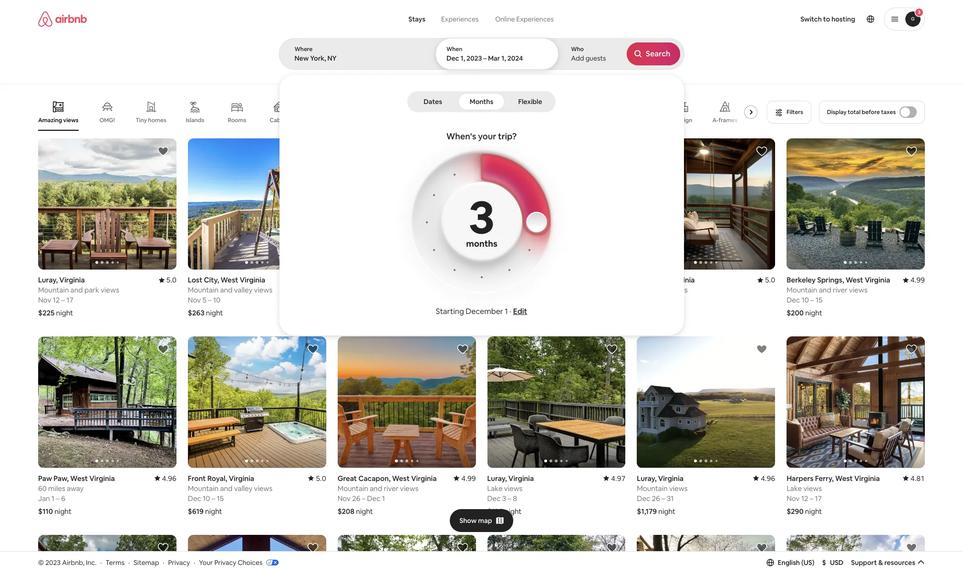 Task type: describe. For each thing, give the bounding box(es) containing it.
$ usd
[[823, 558, 844, 567]]

islands
[[186, 116, 204, 124]]

sitemap
[[134, 558, 159, 567]]

city,
[[204, 276, 219, 285]]

add to wishlist: basye, virginia image
[[906, 542, 918, 554]]

rileyville,
[[637, 276, 668, 285]]

night inside 'harpers ferry, west virginia lake views nov 12 – 17 $290 night'
[[806, 507, 823, 516]]

virginia inside luray, virginia mountain and park views nov 12 – 17 $225 night
[[59, 276, 85, 285]]

15 inside front royal, virginia mountain and valley views dec 10 – 15 $619 night
[[217, 494, 224, 503]]

haymarket, virginia mountain views nov 5 – 10 $315 night
[[488, 276, 554, 318]]

flexible
[[519, 97, 543, 106]]

mountain inside rileyville, virginia mountain views
[[637, 286, 668, 295]]

60
[[38, 484, 47, 493]]

great cacapon, west virginia mountain and river views nov 26 – dec 1 $208 night
[[338, 474, 437, 516]]

4.96 for paw paw, west virginia 60 miles away jan 1 – 6 $110 night
[[162, 474, 177, 483]]

virginia inside 'harpers ferry, west virginia lake views nov 12 – 17 $290 night'
[[855, 474, 880, 483]]

taxes
[[882, 108, 896, 116]]

mountain inside front royal, virginia mountain and valley views dec 10 – 15 $619 night
[[188, 484, 219, 493]]

mountain inside luray, virginia mountain views dec 26 – 31 $1,179 night
[[637, 484, 668, 493]]

harpers
[[787, 474, 814, 483]]

valley inside lost city, west virginia mountain and valley views nov 5 – 10 $263 night
[[234, 286, 253, 295]]

inc.
[[86, 558, 97, 567]]

virginia inside luray, virginia lake views dec 3 – 8 $198 night
[[509, 474, 534, 483]]

15 inside berkeley springs, west virginia mountain and river views dec 10 – 15 $200 night
[[816, 296, 823, 305]]

night inside paw paw, west virginia 60 miles away jan 1 – 6 $110 night
[[55, 507, 72, 516]]

0 horizontal spatial 2023
[[45, 558, 61, 567]]

4.97
[[612, 474, 626, 483]]

views inside berkeley springs, west virginia mountain and river views dec 10 – 15 $200 night
[[850, 286, 868, 295]]

starting december 1 · edit
[[436, 306, 528, 316]]

flexible button
[[507, 93, 554, 110]]

night inside haymarket, virginia mountain views nov 5 – 10 $315 night
[[505, 309, 522, 318]]

dates
[[424, 97, 442, 106]]

and for great cacapon, west virginia mountain and river views nov 26 – dec 1 $208 night
[[370, 484, 382, 493]]

group containing amazing views
[[38, 94, 762, 131]]

english (us)
[[778, 558, 815, 567]]

night inside luray, virginia mountain views dec 26 – 31 $1,179 night
[[659, 507, 676, 516]]

views inside great cacapon, west virginia mountain and river views nov 26 – dec 1 $208 night
[[400, 484, 419, 493]]

months
[[466, 238, 498, 249]]

3 inside dropdown button
[[918, 9, 921, 15]]

&
[[879, 558, 884, 567]]

paw
[[38, 474, 52, 483]]

5.0 for rileyville, virginia mountain views
[[766, 276, 776, 285]]

mountain inside great cacapon, west virginia mountain and river views nov 26 – dec 1 $208 night
[[338, 484, 368, 493]]

31
[[667, 494, 674, 503]]

when's
[[447, 131, 477, 142]]

tab list inside "stays" tab panel
[[410, 91, 554, 112]]

1 horizontal spatial 4.96
[[462, 276, 476, 285]]

5.0 out of 5 average rating image for rileyville, virginia mountain views
[[758, 276, 776, 285]]

2 privacy from the left
[[215, 558, 236, 567]]

virginia inside front royal, virginia mountain and valley views dec 10 – 15 $619 night
[[229, 474, 254, 483]]

terms
[[106, 558, 125, 567]]

homes
[[148, 116, 166, 124]]

map
[[478, 516, 492, 525]]

show
[[460, 516, 477, 525]]

berkeley
[[787, 276, 816, 285]]

views inside lost city, west virginia mountain and valley views nov 5 – 10 $263 night
[[254, 286, 273, 295]]

$225
[[38, 309, 55, 318]]

26 inside luray, virginia mountain views dec 26 – 31 $1,179 night
[[652, 494, 661, 503]]

months
[[470, 97, 494, 106]]

virginia inside berkeley springs, west virginia mountain and river views dec 10 – 15 $200 night
[[865, 276, 891, 285]]

$619
[[188, 507, 204, 516]]

switch to hosting link
[[795, 9, 862, 29]]

night inside luray, virginia lake views dec 3 – 8 $198 night
[[505, 507, 522, 516]]

add to wishlist: luray, virginia image for 4.97
[[607, 344, 618, 355]]

$110
[[38, 507, 53, 516]]

stays
[[409, 15, 426, 23]]

display total before taxes button
[[819, 101, 926, 124]]

and inside front royal, virginia mountain and valley views dec 10 – 15 $619 night
[[220, 484, 233, 493]]

dec inside luray, virginia mountain views dec 26 – 31 $1,179 night
[[637, 494, 651, 503]]

· right the inc.
[[100, 558, 102, 567]]

show map button
[[450, 509, 513, 532]]

display
[[828, 108, 847, 116]]

– inside luray, virginia mountain and park views nov 12 – 17 $225 night
[[61, 296, 65, 305]]

8
[[513, 494, 517, 503]]

ferry,
[[816, 474, 834, 483]]

$1,179
[[637, 507, 657, 516]]

switch to hosting
[[801, 15, 856, 23]]

$315
[[488, 309, 503, 318]]

add to wishlist: waterford, virginia image
[[457, 542, 469, 554]]

$208
[[338, 507, 355, 516]]

terms · sitemap · privacy ·
[[106, 558, 195, 567]]

0 horizontal spatial add to wishlist: great cacapon, west virginia image
[[307, 542, 319, 554]]

support
[[852, 558, 878, 567]]

© 2023 airbnb, inc. ·
[[38, 558, 102, 567]]

jan
[[38, 494, 50, 503]]

(us)
[[802, 558, 815, 567]]

nov inside haymarket, virginia mountain views nov 5 – 10 $315 night
[[488, 296, 501, 305]]

$263
[[188, 309, 205, 318]]

design
[[674, 116, 693, 124]]

4.99 out of 5 average rating image
[[454, 474, 476, 483]]

december
[[466, 306, 504, 316]]

rooms
[[228, 116, 246, 124]]

views inside luray, virginia lake views dec 3 – 8 $198 night
[[504, 484, 523, 493]]

add to wishlist: front royal, virginia image
[[307, 344, 319, 355]]

experiences inside "button"
[[442, 15, 479, 23]]

miles
[[48, 484, 65, 493]]

virginia inside rileyville, virginia mountain views
[[670, 276, 695, 285]]

5 inside lost city, west virginia mountain and valley views nov 5 – 10 $263 night
[[203, 296, 207, 305]]

west for city,
[[221, 276, 238, 285]]

resources
[[885, 558, 916, 567]]

– inside berkeley springs, west virginia mountain and river views dec 10 – 15 $200 night
[[811, 296, 815, 305]]

1 inside "stays" tab panel
[[505, 306, 508, 316]]

to
[[824, 15, 831, 23]]

nov inside lost city, west virginia mountain and valley views nov 5 – 10 $263 night
[[188, 296, 201, 305]]

mountain inside haymarket, virginia mountain views nov 5 – 10 $315 night
[[488, 286, 518, 295]]

17 for lake
[[816, 494, 822, 503]]

4.99 for berkeley springs, west virginia mountain and river views dec 10 – 15 $200 night
[[911, 276, 926, 285]]

luray, virginia mountain and park views nov 12 – 17 $225 night
[[38, 276, 119, 318]]

stays button
[[401, 10, 433, 29]]

1 horizontal spatial add to wishlist: rileyville, virginia image
[[757, 146, 768, 157]]

berkeley springs, west virginia mountain and river views dec 10 – 15 $200 night
[[787, 276, 891, 318]]

views inside haymarket, virginia mountain views nov 5 – 10 $315 night
[[520, 286, 538, 295]]

amazing views
[[38, 116, 79, 124]]

luray, virginia mountain views dec 26 – 31 $1,179 night
[[637, 474, 688, 516]]

5.0 out of 5 average rating image for luray, virginia mountain and park views nov 12 – 17 $225 night
[[159, 276, 177, 285]]

your privacy choices
[[199, 558, 263, 567]]

lake inside 'harpers ferry, west virginia lake views nov 12 – 17 $290 night'
[[787, 484, 803, 493]]

17 for park
[[66, 296, 73, 305]]

· right 'terms' link
[[128, 558, 130, 567]]

a-
[[713, 116, 719, 124]]

dec inside berkeley springs, west virginia mountain and river views dec 10 – 15 $200 night
[[787, 296, 801, 305]]

1 inside paw paw, west virginia 60 miles away jan 1 – 6 $110 night
[[51, 494, 54, 503]]

who add guests
[[571, 45, 607, 63]]

0 vertical spatial add to wishlist: berkeley springs, west virginia image
[[906, 146, 918, 157]]

0 horizontal spatial add to wishlist: berkeley springs, west virginia image
[[757, 542, 768, 554]]

12 for $290
[[802, 494, 809, 503]]

luray, for luray, virginia lake views dec 3 – 8 $198 night
[[488, 474, 507, 483]]

harpers ferry, west virginia lake views nov 12 – 17 $290 night
[[787, 474, 880, 516]]

luray, virginia lake views dec 3 – 8 $198 night
[[488, 474, 534, 516]]

rileyville, virginia mountain views
[[637, 276, 695, 295]]

views inside 'harpers ferry, west virginia lake views nov 12 – 17 $290 night'
[[804, 484, 823, 493]]

your privacy choices link
[[199, 558, 279, 568]]

mountain inside luray, virginia mountain and park views nov 12 – 17 $225 night
[[38, 286, 69, 295]]

valley inside front royal, virginia mountain and valley views dec 10 – 15 $619 night
[[234, 484, 253, 493]]

$290
[[787, 507, 804, 516]]

views inside luray, virginia mountain views dec 26 – 31 $1,179 night
[[670, 484, 688, 493]]

views inside rileyville, virginia mountain views
[[670, 286, 688, 295]]

26 inside great cacapon, west virginia mountain and river views nov 26 – dec 1 $208 night
[[352, 494, 361, 503]]

english
[[778, 558, 801, 567]]

virginia inside luray, virginia mountain views dec 26 – 31 $1,179 night
[[659, 474, 684, 483]]



Task type: locate. For each thing, give the bounding box(es) containing it.
tab list containing dates
[[410, 91, 554, 112]]

0 vertical spatial 4.96 out of 5 average rating image
[[454, 276, 476, 285]]

1 vertical spatial add to wishlist: rileyville, virginia image
[[157, 542, 169, 554]]

4.99 for great cacapon, west virginia mountain and river views nov 26 – dec 1 $208 night
[[462, 474, 476, 483]]

dates button
[[410, 93, 457, 110]]

5.0 out of 5 average rating image left lost in the left of the page
[[159, 276, 177, 285]]

0 vertical spatial 2023
[[467, 54, 482, 63]]

4.99 out of 5 average rating image
[[904, 276, 926, 285]]

1 vertical spatial 2023
[[45, 558, 61, 567]]

5.0 left lost in the left of the page
[[166, 276, 177, 285]]

2 horizontal spatial luray,
[[637, 474, 657, 483]]

night right $290
[[806, 507, 823, 516]]

mountain down front on the bottom left
[[188, 484, 219, 493]]

add to wishlist: rileyville, virginia image
[[757, 146, 768, 157], [157, 542, 169, 554]]

night right $619
[[205, 507, 222, 516]]

mountain inside berkeley springs, west virginia mountain and river views dec 10 – 15 $200 night
[[787, 286, 818, 295]]

add to wishlist: great cacapon, west virginia image
[[457, 344, 469, 355], [307, 542, 319, 554]]

0 vertical spatial river
[[833, 286, 848, 295]]

1 horizontal spatial luray,
[[488, 474, 507, 483]]

1 horizontal spatial 3
[[503, 494, 507, 503]]

online
[[496, 15, 515, 23]]

4.96 out of 5 average rating image for add to wishlist: fort valley, virginia icon
[[454, 276, 476, 285]]

– inside paw paw, west virginia 60 miles away jan 1 – 6 $110 night
[[56, 494, 60, 503]]

1 horizontal spatial 26
[[652, 494, 661, 503]]

17 inside luray, virginia mountain and park views nov 12 – 17 $225 night
[[66, 296, 73, 305]]

10 inside haymarket, virginia mountain views nov 5 – 10 $315 night
[[513, 296, 520, 305]]

0 horizontal spatial 1
[[51, 494, 54, 503]]

virginia right 'royal,'
[[229, 474, 254, 483]]

west right cacapon,
[[392, 474, 410, 483]]

luray, right 4.99 out of 5 average rating icon
[[488, 474, 507, 483]]

0 vertical spatial 15
[[816, 296, 823, 305]]

1 right jan on the bottom left of the page
[[51, 494, 54, 503]]

1 vertical spatial valley
[[234, 484, 253, 493]]

– inside great cacapon, west virginia mountain and river views nov 26 – dec 1 $208 night
[[362, 494, 366, 503]]

add to wishlist: harpers ferry, west virginia image
[[906, 344, 918, 355]]

0 vertical spatial 4.99
[[911, 276, 926, 285]]

5.0 for luray, virginia mountain and park views nov 12 – 17 $225 night
[[166, 276, 177, 285]]

river for springs,
[[833, 286, 848, 295]]

mountain
[[38, 286, 69, 295], [188, 286, 219, 295], [488, 286, 518, 295], [637, 286, 668, 295], [787, 286, 818, 295], [188, 484, 219, 493], [637, 484, 668, 493], [338, 484, 368, 493]]

0 horizontal spatial 5.0 out of 5 average rating image
[[159, 276, 177, 285]]

dec down cacapon,
[[367, 494, 381, 503]]

$
[[823, 558, 827, 567]]

1 horizontal spatial 2023
[[467, 54, 482, 63]]

1 horizontal spatial 4.99
[[911, 276, 926, 285]]

west for ferry,
[[836, 474, 853, 483]]

2023 inside when dec 1, 2023 – mar 1, 2024
[[467, 54, 482, 63]]

2 horizontal spatial 4.96
[[761, 474, 776, 483]]

0 horizontal spatial 3
[[469, 187, 495, 247]]

26
[[652, 494, 661, 503], [352, 494, 361, 503]]

and inside great cacapon, west virginia mountain and river views nov 26 – dec 1 $208 night
[[370, 484, 382, 493]]

front royal, virginia mountain and valley views dec 10 – 15 $619 night
[[188, 474, 273, 516]]

4.81 out of 5 average rating image
[[904, 474, 926, 483]]

front
[[188, 474, 206, 483]]

usd
[[831, 558, 844, 567]]

0 vertical spatial 3
[[918, 9, 921, 15]]

10 inside front royal, virginia mountain and valley views dec 10 – 15 $619 night
[[203, 494, 210, 503]]

10 up 'edit' at right bottom
[[513, 296, 520, 305]]

1
[[505, 306, 508, 316], [51, 494, 54, 503], [382, 494, 385, 503]]

6
[[61, 494, 65, 503]]

1 horizontal spatial lake
[[787, 484, 803, 493]]

support & resources button
[[852, 558, 926, 567]]

lake up the $198
[[488, 484, 503, 493]]

4.99
[[911, 276, 926, 285], [462, 474, 476, 483]]

5.0 out of 5 average rating image left berkeley
[[758, 276, 776, 285]]

4.81
[[911, 474, 926, 483]]

–
[[484, 54, 487, 63], [61, 296, 65, 305], [208, 296, 212, 305], [508, 296, 511, 305], [811, 296, 815, 305], [56, 494, 60, 503], [212, 494, 215, 503], [508, 494, 512, 503], [662, 494, 666, 503], [362, 494, 366, 503], [810, 494, 814, 503]]

frames
[[719, 116, 738, 124]]

10
[[213, 296, 221, 305], [513, 296, 520, 305], [802, 296, 809, 305], [203, 494, 210, 503]]

virginia left 4.99 out of 5 average rating image at the right
[[865, 276, 891, 285]]

dec inside luray, virginia lake views dec 3 – 8 $198 night
[[488, 494, 501, 503]]

mountain inside lost city, west virginia mountain and valley views nov 5 – 10 $263 night
[[188, 286, 219, 295]]

virginia left 4.99 out of 5 average rating icon
[[411, 474, 437, 483]]

add to wishlist: luray, virginia image for 5.0
[[157, 146, 169, 157]]

nov up $225
[[38, 296, 51, 305]]

26 up $208
[[352, 494, 361, 503]]

1 horizontal spatial river
[[833, 286, 848, 295]]

15 down 'royal,'
[[217, 494, 224, 503]]

1 horizontal spatial 5.0
[[316, 474, 326, 483]]

1 lake from the left
[[488, 484, 503, 493]]

·
[[510, 306, 512, 316], [100, 558, 102, 567], [128, 558, 130, 567], [163, 558, 164, 567], [194, 558, 195, 567]]

west right the springs,
[[846, 276, 864, 285]]

luray, inside luray, virginia mountain views dec 26 – 31 $1,179 night
[[637, 474, 657, 483]]

10 down city,
[[213, 296, 221, 305]]

virginia inside paw paw, west virginia 60 miles away jan 1 – 6 $110 night
[[89, 474, 115, 483]]

· left the your
[[194, 558, 195, 567]]

0 horizontal spatial experiences
[[442, 15, 479, 23]]

support & resources
[[852, 558, 916, 567]]

lake inside luray, virginia lake views dec 3 – 8 $198 night
[[488, 484, 503, 493]]

1 vertical spatial add to wishlist: berkeley springs, west virginia image
[[757, 542, 768, 554]]

luray, up $225
[[38, 276, 58, 285]]

3
[[918, 9, 921, 15], [469, 187, 495, 247], [503, 494, 507, 503]]

2 horizontal spatial 3
[[918, 9, 921, 15]]

dec down the when
[[447, 54, 459, 63]]

©
[[38, 558, 44, 567]]

night down "8" on the bottom of page
[[505, 507, 522, 516]]

1 26 from the left
[[652, 494, 661, 503]]

starting
[[436, 306, 464, 316]]

night right $315
[[505, 309, 522, 318]]

and inside luray, virginia mountain and park views nov 12 – 17 $225 night
[[70, 286, 83, 295]]

night inside lost city, west virginia mountain and valley views nov 5 – 10 $263 night
[[206, 309, 223, 318]]

4.96 up starting december 1 · edit
[[462, 276, 476, 285]]

and for lost city, west virginia mountain and valley views nov 5 – 10 $263 night
[[220, 286, 233, 295]]

experiences button
[[433, 10, 487, 29]]

where
[[295, 45, 313, 53]]

west inside paw paw, west virginia 60 miles away jan 1 – 6 $110 night
[[70, 474, 88, 483]]

lake down harpers
[[787, 484, 803, 493]]

river for cacapon,
[[384, 484, 399, 493]]

show map
[[460, 516, 492, 525]]

switch
[[801, 15, 822, 23]]

2 vertical spatial 3
[[503, 494, 507, 503]]

luray, for luray, virginia mountain views dec 26 – 31 $1,179 night
[[637, 474, 657, 483]]

4.96 out of 5 average rating image
[[454, 276, 476, 285], [154, 474, 177, 483]]

5 up $263
[[203, 296, 207, 305]]

night
[[56, 309, 73, 318], [206, 309, 223, 318], [505, 309, 522, 318], [806, 309, 823, 318], [55, 507, 72, 516], [205, 507, 222, 516], [505, 507, 522, 516], [659, 507, 676, 516], [356, 507, 373, 516], [806, 507, 823, 516]]

0 horizontal spatial 26
[[352, 494, 361, 503]]

0 vertical spatial add to wishlist: luray, virginia image
[[157, 146, 169, 157]]

1 horizontal spatial add to wishlist: berkeley springs, west virginia image
[[906, 146, 918, 157]]

0 vertical spatial add to wishlist: rileyville, virginia image
[[757, 146, 768, 157]]

0 horizontal spatial 4.99
[[462, 474, 476, 483]]

virginia inside haymarket, virginia mountain views nov 5 – 10 $315 night
[[528, 276, 554, 285]]

· left the privacy link
[[163, 558, 164, 567]]

nov up $290
[[787, 494, 800, 503]]

total
[[848, 108, 861, 116]]

west inside 'harpers ferry, west virginia lake views nov 12 – 17 $290 night'
[[836, 474, 853, 483]]

hosting
[[832, 15, 856, 23]]

virginia right the 'haymarket,'
[[528, 276, 554, 285]]

0 horizontal spatial 17
[[66, 296, 73, 305]]

add to wishlist: rileyville, virginia image up the terms · sitemap · privacy ·
[[157, 542, 169, 554]]

guests
[[586, 54, 607, 63]]

and for berkeley springs, west virginia mountain and river views dec 10 – 15 $200 night
[[819, 286, 832, 295]]

2 1, from the left
[[502, 54, 506, 63]]

1 horizontal spatial add to wishlist: great cacapon, west virginia image
[[457, 344, 469, 355]]

12 up $290
[[802, 494, 809, 503]]

nov inside 'harpers ferry, west virginia lake views nov 12 – 17 $290 night'
[[787, 494, 800, 503]]

night inside great cacapon, west virginia mountain and river views nov 26 – dec 1 $208 night
[[356, 507, 373, 516]]

1 horizontal spatial 5.0 out of 5 average rating image
[[758, 276, 776, 285]]

months button
[[459, 93, 505, 110]]

1 vertical spatial add to wishlist: luray, virginia image
[[607, 344, 618, 355]]

virginia right city,
[[240, 276, 265, 285]]

west for paw,
[[70, 474, 88, 483]]

1 1, from the left
[[461, 54, 465, 63]]

0 horizontal spatial 1,
[[461, 54, 465, 63]]

1 horizontal spatial experiences
[[517, 15, 554, 23]]

before
[[862, 108, 881, 116]]

5.0 for front royal, virginia mountain and valley views dec 10 – 15 $619 night
[[316, 474, 326, 483]]

west inside berkeley springs, west virginia mountain and river views dec 10 – 15 $200 night
[[846, 276, 864, 285]]

1 vertical spatial 4.99
[[462, 474, 476, 483]]

4.96 out of 5 average rating image for add to wishlist: paw paw, west virginia icon
[[154, 474, 177, 483]]

– inside 'harpers ferry, west virginia lake views nov 12 – 17 $290 night'
[[810, 494, 814, 503]]

choices
[[238, 558, 263, 567]]

add to wishlist: paw paw, west virginia image
[[157, 344, 169, 355]]

airbnb,
[[62, 558, 84, 567]]

mountain down the 'haymarket,'
[[488, 286, 518, 295]]

add to wishlist: rileyville, virginia image down filters button at top
[[757, 146, 768, 157]]

terms link
[[106, 558, 125, 567]]

stays tab panel
[[279, 38, 685, 336]]

your
[[199, 558, 213, 567]]

when
[[447, 45, 463, 53]]

0 horizontal spatial add to wishlist: luray, virginia image
[[157, 146, 169, 157]]

5.0 out of 5 average rating image
[[309, 474, 326, 483]]

0 vertical spatial add to wishlist: great cacapon, west virginia image
[[457, 344, 469, 355]]

5.0 out of 5 average rating image
[[159, 276, 177, 285], [758, 276, 776, 285]]

None search field
[[279, 0, 685, 336]]

4.96 left front on the bottom left
[[162, 474, 177, 483]]

experiences right the online
[[517, 15, 554, 23]]

0 vertical spatial 17
[[66, 296, 73, 305]]

2 5.0 out of 5 average rating image from the left
[[758, 276, 776, 285]]

dec up the $198
[[488, 494, 501, 503]]

when's your trip?
[[447, 131, 517, 142]]

2 lake from the left
[[787, 484, 803, 493]]

3 inside luray, virginia lake views dec 3 – 8 $198 night
[[503, 494, 507, 503]]

mountain down berkeley
[[787, 286, 818, 295]]

cacapon,
[[359, 474, 391, 483]]

1 vertical spatial 4.96 out of 5 average rating image
[[154, 474, 177, 483]]

– inside haymarket, virginia mountain views nov 5 – 10 $315 night
[[508, 296, 511, 305]]

– inside front royal, virginia mountain and valley views dec 10 – 15 $619 night
[[212, 494, 215, 503]]

0 horizontal spatial 5
[[203, 296, 207, 305]]

great
[[338, 474, 357, 483]]

5.0 left berkeley
[[766, 276, 776, 285]]

4.96 left harpers
[[761, 474, 776, 483]]

mar
[[488, 54, 500, 63]]

virginia right paw,
[[89, 474, 115, 483]]

online experiences
[[496, 15, 554, 23]]

1 5.0 out of 5 average rating image from the left
[[159, 276, 177, 285]]

0 horizontal spatial 12
[[53, 296, 60, 305]]

nov up $208
[[338, 494, 351, 503]]

add to wishlist: luray, virginia image
[[757, 344, 768, 355]]

west inside lost city, west virginia mountain and valley views nov 5 – 10 $263 night
[[221, 276, 238, 285]]

10 inside berkeley springs, west virginia mountain and river views dec 10 – 15 $200 night
[[802, 296, 809, 305]]

2 26 from the left
[[352, 494, 361, 503]]

virginia up 31
[[659, 474, 684, 483]]

group
[[38, 94, 762, 131], [38, 138, 177, 270], [188, 138, 326, 270], [338, 138, 476, 270], [488, 138, 626, 270], [637, 138, 776, 270], [787, 138, 926, 270], [38, 337, 177, 468], [188, 337, 326, 468], [338, 337, 476, 468], [488, 337, 626, 468], [637, 337, 776, 468], [787, 337, 926, 468], [38, 535, 177, 574], [188, 535, 326, 574], [338, 535, 476, 574], [488, 535, 626, 574], [637, 535, 776, 574], [787, 535, 926, 574]]

luray, right 4.97 at the right of the page
[[637, 474, 657, 483]]

nov up $315
[[488, 296, 501, 305]]

4.96 out of 5 average rating image left front on the bottom left
[[154, 474, 177, 483]]

mountain down lost in the left of the page
[[188, 286, 219, 295]]

17 inside 'harpers ferry, west virginia lake views nov 12 – 17 $290 night'
[[816, 494, 822, 503]]

1 horizontal spatial 12
[[802, 494, 809, 503]]

nov inside great cacapon, west virginia mountain and river views nov 26 – dec 1 $208 night
[[338, 494, 351, 503]]

night inside luray, virginia mountain and park views nov 12 – 17 $225 night
[[56, 309, 73, 318]]

none search field containing 3
[[279, 0, 685, 336]]

virginia inside great cacapon, west virginia mountain and river views nov 26 – dec 1 $208 night
[[411, 474, 437, 483]]

night right $225
[[56, 309, 73, 318]]

dec inside when dec 1, 2023 – mar 1, 2024
[[447, 54, 459, 63]]

mountain down great
[[338, 484, 368, 493]]

2 5 from the left
[[502, 296, 506, 305]]

0 vertical spatial 12
[[53, 296, 60, 305]]

0 horizontal spatial river
[[384, 484, 399, 493]]

profile element
[[577, 0, 926, 38]]

west inside great cacapon, west virginia mountain and river views nov 26 – dec 1 $208 night
[[392, 474, 410, 483]]

0 horizontal spatial lake
[[488, 484, 503, 493]]

3 button
[[885, 8, 926, 31]]

tab list
[[410, 91, 554, 112]]

1 inside great cacapon, west virginia mountain and river views nov 26 – dec 1 $208 night
[[382, 494, 385, 503]]

west right city,
[[221, 276, 238, 285]]

mountain up 31
[[637, 484, 668, 493]]

0 horizontal spatial add to wishlist: rileyville, virginia image
[[157, 542, 169, 554]]

dec up $200
[[787, 296, 801, 305]]

dec up $1,179
[[637, 494, 651, 503]]

1 vertical spatial 17
[[816, 494, 822, 503]]

1 experiences from the left
[[442, 15, 479, 23]]

views inside front royal, virginia mountain and valley views dec 10 – 15 $619 night
[[254, 484, 273, 493]]

10 inside lost city, west virginia mountain and valley views nov 5 – 10 $263 night
[[213, 296, 221, 305]]

add to wishlist: quicksburg, virginia image
[[607, 542, 618, 554]]

add to wishlist: luray, virginia image
[[157, 146, 169, 157], [607, 344, 618, 355]]

virginia inside lost city, west virginia mountain and valley views nov 5 – 10 $263 night
[[240, 276, 265, 285]]

4.96
[[462, 276, 476, 285], [162, 474, 177, 483], [761, 474, 776, 483]]

2 valley from the top
[[234, 484, 253, 493]]

when dec 1, 2023 – mar 1, 2024
[[447, 45, 523, 63]]

virginia up 'park'
[[59, 276, 85, 285]]

online experiences link
[[487, 10, 563, 29]]

and inside lost city, west virginia mountain and valley views nov 5 – 10 $263 night
[[220, 286, 233, 295]]

3 inside "stays" tab panel
[[469, 187, 495, 247]]

1 horizontal spatial privacy
[[215, 558, 236, 567]]

4.97 out of 5 average rating image
[[604, 474, 626, 483]]

Where field
[[295, 54, 420, 63]]

privacy left the your
[[168, 558, 190, 567]]

0 horizontal spatial 5.0
[[166, 276, 177, 285]]

2024
[[508, 54, 523, 63]]

2023 right ©
[[45, 558, 61, 567]]

virginia right ferry,
[[855, 474, 880, 483]]

2 horizontal spatial 1
[[505, 306, 508, 316]]

1 horizontal spatial 5
[[502, 296, 506, 305]]

filters button
[[768, 101, 812, 124]]

privacy right the your
[[215, 558, 236, 567]]

1 horizontal spatial 15
[[816, 296, 823, 305]]

night right $208
[[356, 507, 373, 516]]

10 up $200
[[802, 296, 809, 305]]

10 up $619
[[203, 494, 210, 503]]

15 down the springs,
[[816, 296, 823, 305]]

tiny homes
[[136, 116, 166, 124]]

west right ferry,
[[836, 474, 853, 483]]

0 horizontal spatial luray,
[[38, 276, 58, 285]]

2 experiences from the left
[[517, 15, 554, 23]]

1 horizontal spatial 1
[[382, 494, 385, 503]]

1 valley from the top
[[234, 286, 253, 295]]

1 horizontal spatial 1,
[[502, 54, 506, 63]]

river down cacapon,
[[384, 484, 399, 493]]

1 vertical spatial river
[[384, 484, 399, 493]]

mountain down rileyville,
[[637, 286, 668, 295]]

river inside great cacapon, west virginia mountain and river views nov 26 – dec 1 $208 night
[[384, 484, 399, 493]]

1 horizontal spatial add to wishlist: luray, virginia image
[[607, 344, 618, 355]]

valley
[[234, 286, 253, 295], [234, 484, 253, 493]]

0 horizontal spatial 4.96 out of 5 average rating image
[[154, 474, 177, 483]]

1 down cacapon,
[[382, 494, 385, 503]]

experiences
[[442, 15, 479, 23], [517, 15, 554, 23]]

0 horizontal spatial 15
[[217, 494, 224, 503]]

$200
[[787, 309, 804, 318]]

1 vertical spatial 15
[[217, 494, 224, 503]]

night down "6"
[[55, 507, 72, 516]]

· inside "stays" tab panel
[[510, 306, 512, 316]]

12
[[53, 296, 60, 305], [802, 494, 809, 503]]

virginia right rileyville,
[[670, 276, 695, 285]]

virginia up "8" on the bottom of page
[[509, 474, 534, 483]]

– inside lost city, west virginia mountain and valley views nov 5 – 10 $263 night
[[208, 296, 212, 305]]

1 5 from the left
[[203, 296, 207, 305]]

5 up $315
[[502, 296, 506, 305]]

luray,
[[38, 276, 58, 285], [488, 474, 507, 483], [637, 474, 657, 483]]

1 horizontal spatial 17
[[816, 494, 822, 503]]

what can we help you find? tab list
[[401, 10, 487, 29]]

4.96 for luray, virginia mountain views dec 26 – 31 $1,179 night
[[761, 474, 776, 483]]

– inside when dec 1, 2023 – mar 1, 2024
[[484, 54, 487, 63]]

5 inside haymarket, virginia mountain views nov 5 – 10 $315 night
[[502, 296, 506, 305]]

1, down the when
[[461, 54, 465, 63]]

12 for $225
[[53, 296, 60, 305]]

night down 31
[[659, 507, 676, 516]]

west for springs,
[[846, 276, 864, 285]]

2 horizontal spatial 5.0
[[766, 276, 776, 285]]

lost city, west virginia mountain and valley views nov 5 – 10 $263 night
[[188, 276, 273, 318]]

dec inside great cacapon, west virginia mountain and river views nov 26 – dec 1 $208 night
[[367, 494, 381, 503]]

12 inside luray, virginia mountain and park views nov 12 – 17 $225 night
[[53, 296, 60, 305]]

tiny
[[136, 116, 147, 124]]

1 vertical spatial add to wishlist: great cacapon, west virginia image
[[307, 542, 319, 554]]

experiences up the when
[[442, 15, 479, 23]]

nov up $263
[[188, 296, 201, 305]]

– inside luray, virginia lake views dec 3 – 8 $198 night
[[508, 494, 512, 503]]

river down the springs,
[[833, 286, 848, 295]]

add to wishlist: fort valley, virginia image
[[457, 146, 469, 157]]

a-frames
[[713, 116, 738, 124]]

2023 left mar
[[467, 54, 482, 63]]

add to wishlist: berkeley springs, west virginia image
[[906, 146, 918, 157], [757, 542, 768, 554]]

amazing
[[38, 116, 62, 124]]

night right $263
[[206, 309, 223, 318]]

west for cacapon,
[[392, 474, 410, 483]]

dec up $619
[[188, 494, 201, 503]]

12 up $225
[[53, 296, 60, 305]]

1 vertical spatial 3
[[469, 187, 495, 247]]

26 left 31
[[652, 494, 661, 503]]

1 right $315
[[505, 306, 508, 316]]

0 horizontal spatial privacy
[[168, 558, 190, 567]]

views inside luray, virginia mountain and park views nov 12 – 17 $225 night
[[101, 286, 119, 295]]

omg!
[[100, 116, 115, 124]]

edit button
[[514, 306, 528, 316]]

springs,
[[818, 276, 845, 285]]

– inside luray, virginia mountain views dec 26 – 31 $1,179 night
[[662, 494, 666, 503]]

luray, inside luray, virginia mountain and park views nov 12 – 17 $225 night
[[38, 276, 58, 285]]

4.96 out of 5 average rating image up starting
[[454, 276, 476, 285]]

1 privacy from the left
[[168, 558, 190, 567]]

trip?
[[498, 131, 517, 142]]

river inside berkeley springs, west virginia mountain and river views dec 10 – 15 $200 night
[[833, 286, 848, 295]]

english (us) button
[[767, 558, 815, 567]]

nov inside luray, virginia mountain and park views nov 12 – 17 $225 night
[[38, 296, 51, 305]]

and inside berkeley springs, west virginia mountain and river views dec 10 – 15 $200 night
[[819, 286, 832, 295]]

0 horizontal spatial 4.96
[[162, 474, 177, 483]]

night inside berkeley springs, west virginia mountain and river views dec 10 – 15 $200 night
[[806, 309, 823, 318]]

west up away
[[70, 474, 88, 483]]

privacy link
[[168, 558, 190, 567]]

luray, for luray, virginia mountain and park views nov 12 – 17 $225 night
[[38, 276, 58, 285]]

night right $200
[[806, 309, 823, 318]]

haymarket,
[[488, 276, 527, 285]]

0 vertical spatial valley
[[234, 286, 253, 295]]

1 vertical spatial 12
[[802, 494, 809, 503]]

add
[[571, 54, 584, 63]]

1 horizontal spatial 4.96 out of 5 average rating image
[[454, 276, 476, 285]]

5.0 left great
[[316, 474, 326, 483]]

sitemap link
[[134, 558, 159, 567]]

2023
[[467, 54, 482, 63], [45, 558, 61, 567]]

mountain up $225
[[38, 286, 69, 295]]

lost
[[188, 276, 203, 285]]

park
[[84, 286, 99, 295]]

night inside front royal, virginia mountain and valley views dec 10 – 15 $619 night
[[205, 507, 222, 516]]

12 inside 'harpers ferry, west virginia lake views nov 12 – 17 $290 night'
[[802, 494, 809, 503]]

dec inside front royal, virginia mountain and valley views dec 10 – 15 $619 night
[[188, 494, 201, 503]]

4.96 out of 5 average rating image
[[754, 474, 776, 483]]

1, right mar
[[502, 54, 506, 63]]

paw paw, west virginia 60 miles away jan 1 – 6 $110 night
[[38, 474, 115, 516]]

· left edit button
[[510, 306, 512, 316]]



Task type: vqa. For each thing, say whether or not it's contained in the screenshot.


